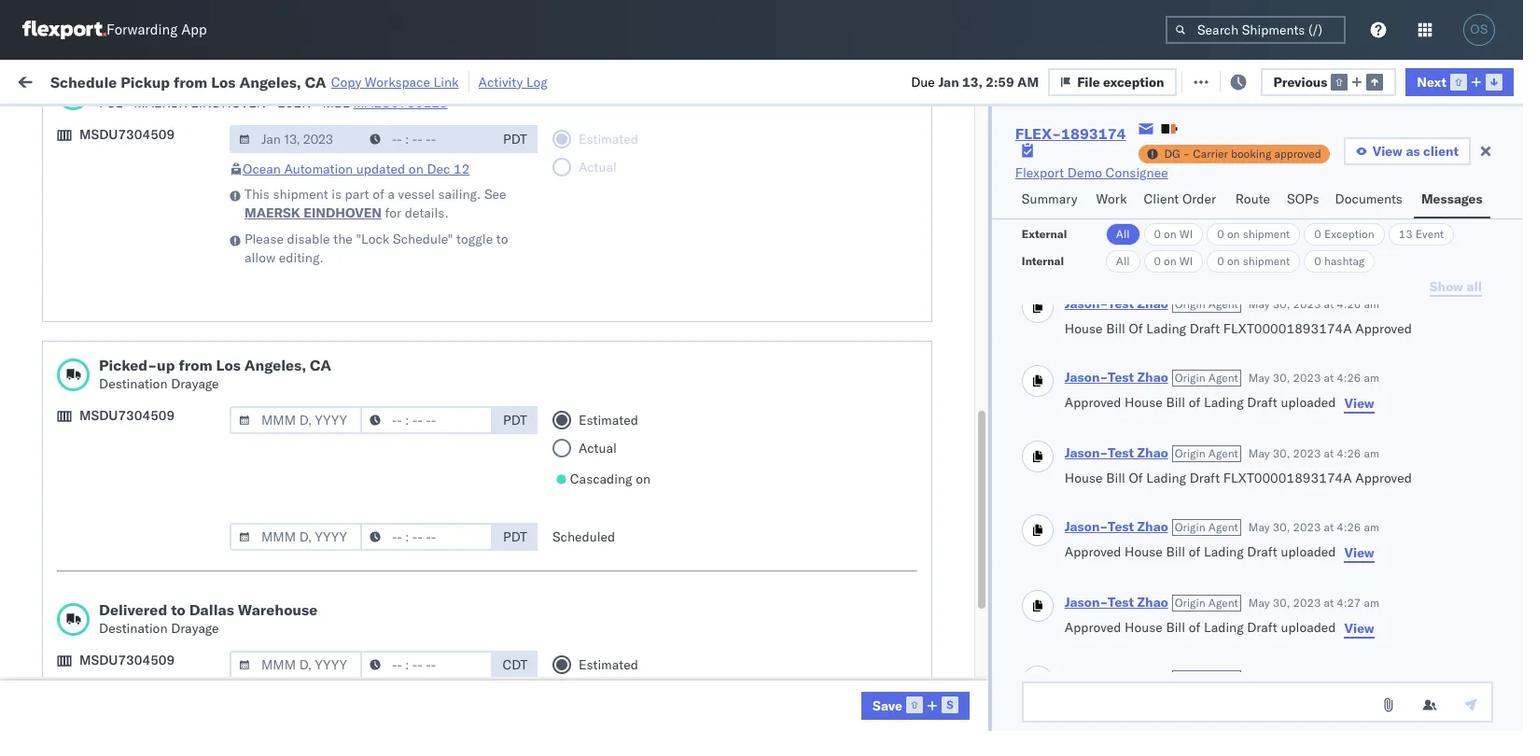 Task type: locate. For each thing, give the bounding box(es) containing it.
maersk up ready
[[134, 94, 187, 111]]

for down a
[[385, 204, 402, 221]]

maersk inside this shipment is part of a vessel sailing. see maersk eindhoven for details.
[[245, 204, 300, 221]]

documents
[[1336, 190, 1403, 207], [43, 276, 110, 293], [43, 605, 110, 621]]

1 zhao from the top
[[1138, 295, 1169, 312]]

1 hlxu8034992 from the top
[[1349, 144, 1440, 161]]

vandelay for vandelay
[[693, 555, 747, 572]]

drayage down the dallas
[[171, 620, 219, 637]]

drayage inside picked-up from los angeles, ca destination drayage
[[171, 375, 219, 392]]

maersk down this
[[245, 204, 300, 221]]

hlxu8034992
[[1349, 144, 1440, 161], [1349, 185, 1440, 202], [1349, 226, 1440, 243], [1349, 267, 1440, 284]]

import
[[159, 72, 201, 89]]

0 vertical spatial 11:30
[[301, 514, 337, 531]]

1 • from the left
[[126, 94, 130, 111]]

forwarding app
[[106, 21, 207, 39]]

1 ocean fcl from the top
[[571, 144, 637, 161]]

schedule pickup from rotterdam, netherlands up delivered
[[43, 504, 242, 539]]

nov up details.
[[389, 185, 413, 202]]

est, for 1st 'upload customs clearance documents' link from the top of the page
[[357, 268, 385, 284]]

estimated up actual
[[579, 412, 639, 429]]

1 vertical spatial may 30, 2023 at 4:27 am
[[1249, 671, 1380, 685]]

5, down snoozed : no
[[417, 144, 429, 161]]

flxt00001893174a for 1st jason-test zhao button
[[1224, 321, 1353, 337]]

2:59 down maersk eindhoven link
[[301, 226, 329, 243]]

pm right 7:00
[[332, 391, 353, 408]]

schedule delivery appointment for 2:59 am edt, nov 5, 2022
[[43, 184, 230, 201]]

2 appointment from the top
[[153, 349, 230, 366]]

ceau7522281, for second schedule pickup from los angeles, ca link from the top of the page
[[1150, 226, 1246, 243]]

schedule pickup from los angeles, ca button down ready
[[43, 133, 265, 172]]

2 schedule delivery appointment button from the top
[[43, 348, 230, 368]]

2 jason-test zhao origin agent from the top
[[1065, 369, 1239, 386]]

message
[[252, 72, 304, 89]]

ceau7522281, for 'schedule delivery appointment' link for 2:59 am edt, nov 5, 2022
[[1150, 185, 1246, 202]]

confirm inside confirm pickup from los angeles, ca
[[43, 380, 91, 397]]

as
[[1407, 143, 1421, 160]]

schedule delivery appointment button down delivered
[[43, 635, 230, 656]]

0 vertical spatial house bill of lading draft flxt00001893174a approved
[[1065, 321, 1413, 337]]

exception down search shipments (/) text box
[[1230, 72, 1291, 89]]

2 mmm d, yyyy text field from the top
[[230, 651, 362, 679]]

-- : -- -- text field
[[360, 125, 493, 153], [360, 406, 493, 434], [360, 523, 493, 551]]

1 clearance from the top
[[145, 257, 205, 274]]

4 appointment from the top
[[153, 636, 230, 653]]

schedule delivery appointment down confirm delivery button
[[43, 472, 230, 489]]

1 origin from the top
[[1175, 297, 1206, 311]]

upload customs clearance documents inside upload customs clearance documents button
[[43, 257, 205, 293]]

confirm down confirm pickup from los angeles, ca
[[43, 431, 91, 448]]

9 resize handle column header from the left
[[1473, 145, 1496, 731]]

3 pdt from the top
[[503, 528, 527, 545]]

1 vertical spatial 0 on wi
[[1155, 254, 1194, 268]]

batch
[[1418, 72, 1455, 89]]

1 all from the top
[[1117, 227, 1130, 241]]

view for 1st view 'button'
[[1345, 395, 1375, 412]]

0 vertical spatial 4:27
[[1337, 595, 1362, 609]]

nov down details.
[[389, 226, 413, 243]]

los down upload customs clearance documents button
[[176, 298, 197, 315]]

2:59 up 7:00
[[301, 350, 329, 366]]

schedule delivery appointment button down workitem button
[[43, 183, 230, 204]]

schedule delivery appointment button down confirm delivery button
[[43, 471, 230, 492]]

1 vertical spatial 4:27
[[1337, 671, 1362, 685]]

ceau7522281, hlxu6269489, hlxu8034992 for second schedule pickup from los angeles, ca link from the top of the page
[[1150, 226, 1440, 243]]

pickup down confirm delivery button
[[102, 504, 142, 521]]

1 vertical spatial maersk
[[245, 204, 300, 221]]

0 vertical spatial -- : -- -- text field
[[360, 125, 493, 153]]

am up '7:00 pm est, dec 23, 2022'
[[332, 350, 354, 366]]

ceau7522281, hlxu6269489, hlxu8034992 down 'mbl/mawb'
[[1150, 185, 1440, 202]]

2 vertical spatial 5,
[[417, 226, 429, 243]]

schedule delivery appointment button for 8:30 pm est, jan 30, 2023
[[43, 635, 230, 656]]

0 vertical spatial msdu7304509
[[79, 126, 175, 143]]

4 hlxu8034992 from the top
[[1349, 267, 1440, 284]]

14, for schedule delivery appointment
[[416, 350, 436, 366]]

2:59 for 'schedule delivery appointment' link for 2:59 am edt, nov 5, 2022
[[301, 185, 329, 202]]

mmm d, yyyy text field down picked-up from los angeles, ca destination drayage
[[230, 406, 362, 434]]

1 uetu5238478 from the top
[[1250, 308, 1341, 325]]

1 rotterdam, from the top
[[176, 504, 242, 521]]

wi for internal
[[1180, 254, 1194, 268]]

0 horizontal spatial numbers
[[1150, 160, 1197, 174]]

0 vertical spatial 2130387
[[1071, 473, 1128, 490]]

los down ready
[[176, 134, 197, 151]]

delivery for 2:59 am est, dec 14, 2022
[[102, 349, 150, 366]]

deadline
[[301, 152, 346, 166]]

test123456 up the sops
[[1272, 144, 1350, 161]]

schedule pickup from rotterdam, netherlands button down delivered
[[43, 667, 265, 706]]

documents inside upload customs clearance documents button
[[43, 276, 110, 293]]

5, up details.
[[417, 185, 429, 202]]

of for second jason-test zhao button from the bottom
[[1189, 619, 1201, 635]]

1 vertical spatial 2130387
[[1071, 514, 1128, 531]]

2130387 for 11:30 pm est, jan 28, 2023
[[1071, 596, 1128, 613]]

destination inside delivered to dallas warehouse destination drayage
[[99, 620, 168, 637]]

jan
[[939, 73, 960, 90], [395, 514, 416, 531], [388, 555, 409, 572], [395, 596, 416, 613], [387, 637, 408, 654], [387, 678, 408, 695]]

lading for fourth jason-test zhao button from the top
[[1204, 543, 1244, 560]]

delivery down confirm delivery button
[[102, 472, 150, 489]]

pm for confirm pickup from los angeles, ca
[[332, 391, 353, 408]]

1846748 down 1893174
[[1071, 144, 1128, 161]]

mbl/mawb
[[1272, 152, 1337, 166]]

numbers down container at right
[[1150, 160, 1197, 174]]

0 vertical spatial maersk
[[134, 94, 187, 111]]

ocean fcl
[[571, 144, 637, 161], [571, 309, 637, 325], [571, 391, 637, 408], [571, 432, 637, 449], [571, 473, 637, 490], [571, 514, 637, 531], [571, 555, 637, 572], [571, 637, 637, 654], [571, 678, 637, 695]]

1 vertical spatial view button
[[1344, 543, 1376, 562]]

11:30 for 11:30 pm est, jan 28, 2023
[[301, 596, 337, 613]]

to left the dallas
[[171, 600, 186, 619]]

numbers for mbl/mawb numbers
[[1340, 152, 1386, 166]]

am for upload customs clearance documents button
[[332, 268, 354, 284]]

activity log
[[479, 73, 548, 90]]

flex-1846748 button
[[1001, 140, 1131, 166], [1001, 140, 1131, 166], [1001, 181, 1131, 207], [1001, 181, 1131, 207], [1001, 222, 1131, 248], [1001, 222, 1131, 248], [1001, 263, 1131, 289], [1001, 263, 1131, 289]]

upload for 1st 'upload customs clearance documents' link from the top of the page
[[43, 257, 85, 274]]

1 bosch from the left
[[693, 309, 730, 325]]

ocean automation updated on dec 12
[[243, 161, 470, 177]]

2 2:59 am est, dec 14, 2022 from the top
[[301, 350, 472, 366]]

2 uploaded from the top
[[1281, 543, 1337, 560]]

schedule pickup from los angeles, ca up delivered
[[43, 545, 252, 580]]

customs inside button
[[89, 257, 141, 274]]

2 uetu5238478 from the top
[[1250, 349, 1341, 366]]

1 netherlands from the top
[[43, 522, 116, 539]]

origin for 1st jason-test zhao button
[[1175, 297, 1206, 311]]

schedule delivery appointment link for 2:59 am est, dec 14, 2022
[[43, 348, 230, 366]]

of for fourth jason-test zhao button from the top
[[1189, 543, 1201, 560]]

am right "13,"
[[1018, 73, 1039, 90]]

test123456 down sops button
[[1272, 226, 1350, 243]]

2 vertical spatial approved house bill of lading draft uploaded view
[[1065, 619, 1375, 636]]

4 schedule delivery appointment from the top
[[43, 636, 230, 653]]

schedule pickup from rotterdam, netherlands button
[[43, 503, 265, 542], [43, 667, 265, 706]]

hlxu8034992 for 'schedule delivery appointment' link for 2:59 am edt, nov 5, 2022
[[1349, 185, 1440, 202]]

2022
[[432, 144, 465, 161], [432, 185, 465, 202], [432, 226, 465, 243], [431, 268, 464, 284], [439, 309, 472, 325], [439, 350, 472, 366], [438, 391, 471, 408], [439, 432, 472, 449]]

abcd1234560
[[1150, 555, 1243, 571]]

14, up '7:00 pm est, dec 23, 2022'
[[416, 350, 436, 366]]

jason-test zhao button
[[1065, 295, 1169, 312], [1065, 369, 1169, 386], [1065, 444, 1169, 461], [1065, 518, 1169, 535], [1065, 593, 1169, 610], [1065, 669, 1169, 686]]

eindhoven inside this shipment is part of a vessel sailing. see maersk eindhoven for details.
[[304, 204, 382, 221]]

approved house bill of lading draft uploaded view for third view 'button'
[[1065, 619, 1375, 636]]

due jan 13, 2:59 am
[[912, 73, 1039, 90]]

1 vertical spatial confirm
[[43, 431, 91, 448]]

client
[[1424, 143, 1459, 160]]

flxt00001893174a down "0 hashtag"
[[1224, 321, 1353, 337]]

flex-1893174 link
[[1016, 124, 1127, 143]]

dec
[[427, 161, 450, 177], [388, 309, 413, 325], [388, 350, 413, 366], [387, 391, 412, 408], [388, 432, 413, 449]]

0 vertical spatial view button
[[1344, 394, 1376, 413]]

2 hlxu6269489, from the top
[[1250, 185, 1345, 202]]

3 ocean fcl from the top
[[571, 391, 637, 408]]

1 horizontal spatial file exception
[[1204, 72, 1291, 89]]

0 vertical spatial drayage
[[171, 375, 219, 392]]

0 vertical spatial all
[[1117, 227, 1130, 241]]

see
[[485, 186, 507, 203]]

am down progress
[[332, 144, 354, 161]]

• left 251n
[[270, 94, 274, 111]]

1 vertical spatial all
[[1117, 254, 1130, 268]]

1 vertical spatial destination
[[99, 620, 168, 637]]

am for 1st jason-test zhao button
[[1365, 297, 1380, 311]]

0 vertical spatial nyku9743990
[[1150, 637, 1242, 654]]

hlxu6269489,
[[1250, 144, 1345, 161], [1250, 185, 1345, 202], [1250, 226, 1345, 243], [1250, 267, 1345, 284]]

4 may 30, 2023 at 4:26 am from the top
[[1249, 520, 1380, 534]]

2:59 am est, dec 14, 2022 down 2:00 am est, nov 9, 2022
[[301, 309, 472, 325]]

for inside this shipment is part of a vessel sailing. see maersk eindhoven for details.
[[385, 204, 402, 221]]

lading for second jason-test zhao button from the bottom
[[1204, 619, 1244, 635]]

2 schedule delivery appointment from the top
[[43, 349, 230, 366]]

1 vertical spatial wi
[[1180, 254, 1194, 268]]

8:30
[[301, 637, 329, 654], [301, 678, 329, 695]]

1889466
[[1071, 309, 1128, 325], [1071, 350, 1128, 366], [1071, 391, 1128, 408], [1071, 432, 1128, 449]]

2022 down 'toggle'
[[439, 309, 472, 325]]

2 maeu9408431 from the top
[[1272, 514, 1366, 531]]

0 vertical spatial flxt00001893174a
[[1224, 321, 1353, 337]]

schedule pickup from los angeles, ca button up delivered
[[43, 544, 265, 583]]

1 vertical spatial estimated
[[579, 656, 639, 673]]

confirm for confirm pickup from los angeles, ca
[[43, 380, 91, 397]]

1 horizontal spatial maersk
[[245, 204, 300, 221]]

2 vertical spatial abcdefg78456546
[[1272, 432, 1397, 449]]

external
[[1022, 227, 1068, 241]]

1 may from the top
[[1249, 297, 1271, 311]]

schedule pickup from los angeles, ca copy workspace link
[[50, 72, 459, 91]]

0 vertical spatial clearance
[[145, 257, 205, 274]]

14, down "9,"
[[416, 309, 436, 325]]

schedule pickup from los angeles, ca button down upload customs clearance documents button
[[43, 297, 265, 337]]

1 vertical spatial eindhoven
[[304, 204, 382, 221]]

may 30, 2023 at 4:26 am for second jason-test zhao button from the top
[[1249, 371, 1380, 385]]

2 rotterdam, from the top
[[176, 668, 242, 685]]

2 flex-2130384 from the top
[[1031, 678, 1128, 695]]

uetu5238478 for schedule delivery appointment
[[1250, 349, 1341, 366]]

0 vertical spatial work
[[204, 72, 237, 89]]

0 vertical spatial 14,
[[416, 309, 436, 325]]

agent
[[1209, 297, 1239, 311], [1209, 371, 1239, 385], [1209, 446, 1239, 460], [1209, 520, 1239, 534], [1209, 595, 1239, 609], [1209, 671, 1239, 685]]

1 horizontal spatial to
[[497, 231, 508, 247]]

2 vertical spatial -- : -- -- text field
[[360, 523, 493, 551]]

ceau7522281, hlxu6269489, hlxu8034992 down sops button
[[1150, 226, 1440, 243]]

schedule pickup from rotterdam, netherlands down delivered
[[43, 668, 242, 704]]

1 vertical spatial 2130384
[[1071, 678, 1128, 695]]

MMM D, YYYY text field
[[230, 125, 362, 153], [230, 651, 362, 679]]

hlxu6269489, for fourth schedule pickup from los angeles, ca link from the bottom
[[1250, 144, 1345, 161]]

0 vertical spatial estimated
[[579, 412, 639, 429]]

2022 down no
[[432, 144, 465, 161]]

estimated right cdt
[[579, 656, 639, 673]]

flex-1846748
[[1031, 144, 1128, 161], [1031, 185, 1128, 202], [1031, 226, 1128, 243], [1031, 268, 1128, 284]]

delivery inside confirm delivery link
[[94, 431, 142, 448]]

0 vertical spatial rotterdam,
[[176, 504, 242, 521]]

destination inside picked-up from los angeles, ca destination drayage
[[99, 375, 168, 392]]

view for third view 'button'
[[1345, 620, 1375, 636]]

confirm delivery button
[[43, 430, 142, 451]]

all for internal
[[1117, 254, 1130, 268]]

flexport. image
[[22, 21, 106, 39]]

0 vertical spatial 23,
[[415, 391, 435, 408]]

delivery down confirm pickup from los angeles, ca
[[94, 431, 142, 448]]

3 1846748 from the top
[[1071, 226, 1128, 243]]

for left work, at the top left of the page
[[179, 115, 195, 129]]

1 wi from the top
[[1180, 227, 1194, 241]]

0 vertical spatial may 30, 2023 at 4:27 am
[[1249, 595, 1380, 609]]

4:26
[[1337, 297, 1362, 311], [1337, 371, 1362, 385], [1337, 446, 1362, 460], [1337, 520, 1362, 534]]

2:59 for 2:59 am est, dec 14, 2022 'schedule delivery appointment' link
[[301, 350, 329, 366]]

message (0)
[[252, 72, 328, 89]]

view as client
[[1373, 143, 1459, 160]]

3 abcdefg78456546 from the top
[[1272, 432, 1397, 449]]

5, for fourth schedule pickup from los angeles, ca link from the bottom
[[417, 144, 429, 161]]

1 am from the top
[[1365, 297, 1380, 311]]

angeles, inside confirm pickup from los angeles, ca
[[193, 380, 244, 397]]

1 vertical spatial of
[[1129, 470, 1144, 486]]

1 vertical spatial approved house bill of lading draft uploaded view
[[1065, 543, 1375, 561]]

schedule delivery appointment button for 2:59 am est, dec 14, 2022
[[43, 348, 230, 368]]

1 approved house bill of lading draft uploaded view from the top
[[1065, 394, 1375, 412]]

2 resize handle column header from the left
[[474, 145, 497, 731]]

schedule pickup from rotterdam, netherlands link
[[43, 503, 265, 540], [43, 667, 265, 704]]

no
[[442, 115, 457, 129]]

3 flex-1846748 from the top
[[1031, 226, 1128, 243]]

dallas
[[189, 600, 234, 619]]

netherlands
[[43, 522, 116, 539], [43, 687, 116, 704]]

1 vandelay from the left
[[693, 555, 747, 572]]

1 vertical spatial -- : -- -- text field
[[360, 406, 493, 434]]

appointment down workitem button
[[153, 184, 230, 201]]

dec up '7:00 pm est, dec 23, 2022'
[[388, 350, 413, 366]]

2 schedule pickup from rotterdam, netherlands button from the top
[[43, 667, 265, 706]]

shipment inside this shipment is part of a vessel sailing. see maersk eindhoven for details.
[[273, 186, 328, 203]]

0 vertical spatial eindhoven
[[191, 94, 266, 111]]

1 vertical spatial abcdefg78456546
[[1272, 391, 1397, 408]]

2 schedule pickup from los angeles, ca button from the top
[[43, 215, 265, 254]]

23, up 25,
[[419, 514, 440, 531]]

est, for first schedule pickup from los angeles, ca link from the bottom of the page
[[357, 555, 385, 572]]

uetu5238478 for schedule pickup from los angeles, ca
[[1250, 308, 1341, 325]]

2 vertical spatial documents
[[43, 605, 110, 621]]

ca for third schedule pickup from los angeles, ca link
[[43, 317, 61, 334]]

0 vertical spatial approved house bill of lading draft uploaded view
[[1065, 394, 1375, 412]]

am
[[1018, 73, 1039, 90], [332, 144, 354, 161], [332, 185, 354, 202], [332, 226, 354, 243], [332, 268, 354, 284], [332, 309, 354, 325], [332, 350, 354, 366], [332, 432, 354, 449], [332, 555, 354, 572]]

0 horizontal spatial •
[[126, 94, 130, 111]]

4:27
[[1337, 595, 1362, 609], [1337, 671, 1362, 685]]

rotterdam, for 1st schedule pickup from rotterdam, netherlands button from the bottom of the page
[[176, 668, 242, 685]]

numbers inside container numbers
[[1150, 160, 1197, 174]]

approved
[[1275, 147, 1322, 161]]

5 jason-test zhao origin agent from the top
[[1065, 593, 1239, 610]]

1 horizontal spatial •
[[270, 94, 274, 111]]

4 ocean fcl from the top
[[571, 432, 637, 449]]

•
[[126, 94, 130, 111], [270, 94, 274, 111], [315, 94, 319, 111]]

los for confirm pickup from los angeles, ca "button"
[[168, 380, 189, 397]]

upload inside upload customs clearance documents button
[[43, 257, 85, 274]]

documents inside documents button
[[1336, 190, 1403, 207]]

1 vertical spatial 2:59 am edt, nov 5, 2022
[[301, 185, 465, 202]]

2022 for third schedule pickup from los angeles, ca link
[[439, 309, 472, 325]]

0 vertical spatial confirm
[[43, 380, 91, 397]]

7 ocean fcl from the top
[[571, 555, 637, 572]]

2 ceau7522281, hlxu6269489, hlxu8034992 from the top
[[1150, 185, 1440, 202]]

ca inside picked-up from los angeles, ca destination drayage
[[310, 356, 331, 374]]

numbers inside button
[[1340, 152, 1386, 166]]

ocean fcl for third schedule pickup from los angeles, ca link
[[571, 309, 637, 325]]

schedule pickup from rotterdam, netherlands for 1st schedule pickup from rotterdam, netherlands button from the bottom of the page's schedule pickup from rotterdam, netherlands link
[[43, 668, 242, 704]]

dec left 24,
[[388, 432, 413, 449]]

0 horizontal spatial maersk
[[134, 94, 187, 111]]

3 1889466 from the top
[[1071, 391, 1128, 408]]

of
[[1129, 321, 1144, 337], [1129, 470, 1144, 486]]

view
[[1373, 143, 1403, 160], [1345, 395, 1375, 412], [1345, 544, 1375, 561], [1345, 620, 1375, 636]]

dec down 2:00 am est, nov 9, 2022
[[388, 309, 413, 325]]

0 vertical spatial documents
[[1336, 190, 1403, 207]]

edt, up part
[[357, 144, 386, 161]]

MMM D, YYYY text field
[[230, 406, 362, 434], [230, 523, 362, 551]]

1 lhuu7894563, from the top
[[1150, 308, 1247, 325]]

5, for second schedule pickup from los angeles, ca link from the top of the page
[[417, 226, 429, 243]]

1 schedule delivery appointment from the top
[[43, 184, 230, 201]]

2022 up 9:00 am est, dec 24, 2022
[[438, 391, 471, 408]]

pickup up upload customs clearance documents button
[[102, 216, 142, 233]]

1 vertical spatial 8:30 pm est, jan 30, 2023
[[301, 678, 467, 695]]

angeles, for third schedule pickup from los angeles, ca link
[[200, 298, 252, 315]]

ca inside confirm pickup from los angeles, ca
[[43, 399, 61, 416]]

1 vertical spatial flxt00001893174a
[[1224, 470, 1353, 486]]

2 schedule pickup from rotterdam, netherlands from the top
[[43, 668, 242, 704]]

view inside button
[[1373, 143, 1403, 160]]

1 vertical spatial nyku9743990
[[1150, 678, 1242, 695]]

1 5, from the top
[[417, 144, 429, 161]]

1 : from the left
[[135, 115, 139, 129]]

1 vertical spatial flex-2130387
[[1031, 514, 1128, 531]]

1846748 down flexport demo consignee
[[1071, 185, 1128, 202]]

1 mmm d, yyyy text field from the top
[[230, 125, 362, 153]]

schedule pickup from los angeles, ca down ready
[[43, 134, 252, 169]]

0 vertical spatial upload
[[43, 257, 85, 274]]

0 horizontal spatial bosch
[[693, 309, 730, 325]]

0 vertical spatial 8:30 pm est, jan 30, 2023
[[301, 637, 467, 654]]

am right 2:00
[[332, 268, 354, 284]]

all button for external
[[1106, 223, 1141, 246]]

integration test account - karl lagerfeld
[[814, 473, 1057, 490], [814, 514, 1057, 531], [814, 596, 1057, 613], [814, 637, 1057, 654], [814, 678, 1057, 695]]

edt, right the
[[357, 226, 386, 243]]

schedule delivery appointment up confirm pickup from los angeles, ca
[[43, 349, 230, 366]]

4 flex-1846748 from the top
[[1031, 268, 1128, 284]]

confirm up confirm delivery
[[43, 380, 91, 397]]

: left ready
[[135, 115, 139, 129]]

maersk eindhoven link
[[245, 204, 382, 222]]

2 zimu3048342 from the top
[[1272, 678, 1361, 695]]

edt, left a
[[357, 185, 386, 202]]

nov down snoozed
[[389, 144, 413, 161]]

nyku9743990
[[1150, 637, 1242, 654], [1150, 678, 1242, 695]]

appointment down the dallas
[[153, 636, 230, 653]]

hlxu6269489, up the sops
[[1250, 144, 1345, 161]]

2 vertical spatial 2130387
[[1071, 596, 1128, 613]]

house for second jason-test zhao button from the top
[[1125, 394, 1163, 411]]

pdt for first mmm d, yyyy text box from the bottom of the page
[[503, 528, 527, 545]]

1 vertical spatial 8:30
[[301, 678, 329, 695]]

approved for third view 'button'
[[1065, 619, 1122, 635]]

hlxu6269489, down sops button
[[1250, 226, 1345, 243]]

flex-1846748 down summary button
[[1031, 226, 1128, 243]]

los right up
[[216, 356, 241, 374]]

los inside confirm pickup from los angeles, ca
[[168, 380, 189, 397]]

0 horizontal spatial eindhoven
[[191, 94, 266, 111]]

flex id button
[[992, 148, 1122, 167]]

1 drayage from the top
[[171, 375, 219, 392]]

1 vertical spatial work
[[1097, 190, 1127, 207]]

1 vertical spatial flex-2130384
[[1031, 678, 1128, 695]]

save button
[[862, 692, 970, 720]]

1 vertical spatial shipment
[[1243, 227, 1291, 241]]

bosch ocean test
[[693, 309, 800, 325], [814, 309, 921, 325]]

1846748 right internal
[[1071, 268, 1128, 284]]

2 vertical spatial maeu9408431
[[1272, 596, 1366, 613]]

1 vertical spatial 5,
[[417, 185, 429, 202]]

pm down 11:30 pm est, jan 28, 2023
[[332, 637, 353, 654]]

1 vertical spatial maeu9408431
[[1272, 514, 1366, 531]]

flex-2130387 for 11:30 pm est, jan 23, 2023
[[1031, 514, 1128, 531]]

file exception up 1893174
[[1078, 73, 1165, 90]]

schedule delivery appointment button up confirm pickup from los angeles, ca
[[43, 348, 230, 368]]

client order
[[1144, 190, 1217, 207]]

appointment for 2:59 am est, dec 14, 2022
[[153, 349, 230, 366]]

0 horizontal spatial bosch ocean test
[[693, 309, 800, 325]]

am right 9:00
[[332, 432, 354, 449]]

flex-
[[1016, 124, 1062, 143], [1031, 144, 1071, 161], [1031, 185, 1071, 202], [1031, 226, 1071, 243], [1031, 268, 1071, 284], [1031, 309, 1071, 325], [1031, 350, 1071, 366], [1031, 391, 1071, 408], [1031, 432, 1071, 449], [1031, 473, 1071, 490], [1031, 514, 1071, 531], [1031, 555, 1071, 572], [1031, 596, 1071, 613], [1031, 637, 1071, 654], [1031, 678, 1071, 695]]

0 vertical spatial wi
[[1180, 227, 1194, 241]]

upload customs clearance documents for second 'upload customs clearance documents' link from the top
[[43, 586, 205, 621]]

0 vertical spatial netherlands
[[43, 522, 116, 539]]

2 vertical spatial edt,
[[357, 226, 386, 243]]

clearance for 1st 'upload customs clearance documents' link from the top of the page
[[145, 257, 205, 274]]

0 vertical spatial for
[[179, 115, 195, 129]]

2:59 am edt, nov 5, 2022 down this shipment is part of a vessel sailing. see maersk eindhoven for details.
[[301, 226, 465, 243]]

2:59 am est, dec 14, 2022 for schedule pickup from los angeles, ca
[[301, 309, 472, 325]]

schedule pickup from los angeles, ca link up upload customs clearance documents button
[[43, 215, 265, 253]]

0 vertical spatial to
[[497, 231, 508, 247]]

2 house bill of lading draft flxt00001893174a approved from the top
[[1065, 470, 1413, 486]]

confirm inside button
[[43, 431, 91, 448]]

destination down picked- on the left of the page
[[99, 375, 168, 392]]

hashtag
[[1325, 254, 1365, 268]]

draft for second jason-test zhao button from the bottom
[[1248, 619, 1278, 635]]

2 confirm from the top
[[43, 431, 91, 448]]

lading
[[1147, 321, 1187, 337], [1204, 394, 1244, 411], [1147, 470, 1187, 486], [1204, 543, 1244, 560], [1204, 619, 1244, 635]]

lhuu7894563, uetu5238478 for schedule pickup from los angeles, ca
[[1150, 308, 1341, 325]]

1 vertical spatial 11:30
[[301, 596, 337, 613]]

1 2:59 am edt, nov 5, 2022 from the top
[[301, 144, 465, 161]]

0 vertical spatial schedule pickup from rotterdam, netherlands link
[[43, 503, 265, 540]]

house bill of lading draft flxt00001893174a approved for 3rd jason-test zhao button from the top
[[1065, 470, 1413, 486]]

schedule for 2:59 am est, dec 14, 2022 schedule delivery appointment "button"
[[43, 349, 98, 366]]

destination
[[99, 375, 168, 392], [99, 620, 168, 637]]

forwarding app link
[[22, 21, 207, 39]]

0 vertical spatial all button
[[1106, 223, 1141, 246]]

3 • from the left
[[315, 94, 319, 111]]

3 edt, from the top
[[357, 226, 386, 243]]

2 pdt from the top
[[503, 412, 527, 429]]

flex-1889466 button
[[1001, 304, 1131, 330], [1001, 304, 1131, 330], [1001, 345, 1131, 371], [1001, 345, 1131, 371], [1001, 386, 1131, 412], [1001, 386, 1131, 412], [1001, 427, 1131, 453], [1001, 427, 1131, 453]]

nov for second schedule pickup from los angeles, ca link from the top of the page
[[389, 226, 413, 243]]

0 vertical spatial abcdefg78456546
[[1272, 309, 1397, 325]]

0 horizontal spatial file exception
[[1078, 73, 1165, 90]]

schedule pickup from rotterdam, netherlands for schedule pickup from rotterdam, netherlands link related to second schedule pickup from rotterdam, netherlands button from the bottom
[[43, 504, 242, 539]]

ocean automation updated on dec 12 button
[[243, 161, 470, 177]]

pm down 2:59 am est, jan 25, 2023
[[340, 596, 361, 613]]

1 1846748 from the top
[[1071, 144, 1128, 161]]

mbl/mawb numbers
[[1272, 152, 1386, 166]]

clearance inside button
[[145, 257, 205, 274]]

schedule for 1st schedule pickup from rotterdam, netherlands button from the bottom of the page
[[43, 668, 98, 685]]

am for 3rd schedule pickup from los angeles, ca button
[[332, 309, 354, 325]]

• left mbl at the top of page
[[315, 94, 319, 111]]

jason- for 1st jason-test zhao button
[[1065, 295, 1108, 312]]

0 vertical spatial pdt
[[503, 131, 527, 148]]

2022 down details.
[[432, 226, 465, 243]]

to inside delivered to dallas warehouse destination drayage
[[171, 600, 186, 619]]

11:30 down 2:59 am est, jan 25, 2023
[[301, 596, 337, 613]]

flex-1846748 for second schedule pickup from los angeles, ca link from the top of the page
[[1031, 226, 1128, 243]]

4 schedule pickup from los angeles, ca link from the top
[[43, 544, 265, 581]]

hlxu6269489, down 'mbl/mawb'
[[1250, 185, 1345, 202]]

4 uetu5238478 from the top
[[1250, 431, 1341, 448]]

flex-1662119 button
[[1001, 550, 1131, 577], [1001, 550, 1131, 577]]

1 schedule delivery appointment link from the top
[[43, 183, 230, 202]]

1 4:26 from the top
[[1337, 297, 1362, 311]]

bill
[[1107, 321, 1126, 337], [1167, 394, 1186, 411], [1107, 470, 1126, 486], [1167, 543, 1186, 560], [1167, 619, 1186, 635]]

1 vertical spatial 2:59 am est, dec 14, 2022
[[301, 350, 472, 366]]

0 vertical spatial gvcu5265864
[[1150, 472, 1242, 489]]

0 vertical spatial 2130384
[[1071, 637, 1128, 654]]

23,
[[415, 391, 435, 408], [419, 514, 440, 531]]

resize handle column header
[[267, 145, 289, 731], [474, 145, 497, 731], [540, 145, 562, 731], [661, 145, 683, 731], [782, 145, 805, 731], [969, 145, 992, 731], [1119, 145, 1141, 731], [1240, 145, 1262, 731], [1473, 145, 1496, 731], [1476, 145, 1499, 731]]

1 vertical spatial rotterdam,
[[176, 668, 242, 685]]

0 on shipment for 0 hashtag
[[1218, 254, 1291, 268]]

: left no
[[434, 115, 437, 129]]

0 vertical spatial destination
[[99, 375, 168, 392]]

view for 2nd view 'button'
[[1345, 544, 1375, 561]]

ocean fcl for confirm pickup from los angeles, ca link
[[571, 391, 637, 408]]

lhuu7894563, uetu5238478 for schedule delivery appointment
[[1150, 349, 1341, 366]]

0 vertical spatial flex-2130384
[[1031, 637, 1128, 654]]

work inside button
[[204, 72, 237, 89]]

am for 3rd schedule pickup from los angeles, ca button from the bottom
[[332, 226, 354, 243]]

work inside button
[[1097, 190, 1127, 207]]

mmm d, yyyy text field up warehouse
[[230, 523, 362, 551]]

schedule pickup from los angeles, ca link up delivered
[[43, 544, 265, 581]]

flexport demo consignee
[[1016, 164, 1169, 181]]

1 upload from the top
[[43, 257, 85, 274]]

may 30, 2023 at 4:26 am for 3rd jason-test zhao button from the top
[[1249, 446, 1380, 460]]

msdu7304509 for delivered to dallas warehouse
[[79, 652, 175, 669]]

numbers
[[1340, 152, 1386, 166], [1150, 160, 1197, 174]]

1 vertical spatial 0 on shipment
[[1218, 254, 1291, 268]]

3 ceau7522281, from the top
[[1150, 226, 1246, 243]]

1 vertical spatial schedule pickup from rotterdam, netherlands
[[43, 668, 242, 704]]

2 jason-test zhao button from the top
[[1065, 369, 1169, 386]]

shipment
[[273, 186, 328, 203], [1243, 227, 1291, 241], [1243, 254, 1291, 268]]

1 0 on wi from the top
[[1155, 227, 1194, 241]]

warehouse
[[238, 600, 318, 619]]

0 vertical spatial 2:59 am edt, nov 5, 2022
[[301, 144, 465, 161]]

nov for 'schedule delivery appointment' link for 2:59 am edt, nov 5, 2022
[[389, 185, 413, 202]]

1 pdt from the top
[[503, 131, 527, 148]]

3 appointment from the top
[[153, 472, 230, 489]]

work
[[53, 68, 102, 94]]

schedule pickup from los angeles, ca for third schedule pickup from los angeles, ca link
[[43, 298, 252, 334]]

Search Shipments (/) text field
[[1166, 16, 1346, 44]]

3 msdu7304509 from the top
[[79, 652, 175, 669]]

estimated
[[579, 412, 639, 429], [579, 656, 639, 673]]

2 schedule pickup from los angeles, ca from the top
[[43, 216, 252, 252]]

0 vertical spatial schedule pickup from rotterdam, netherlands button
[[43, 503, 265, 542]]

lhuu7894563, uetu5238478 for confirm delivery
[[1150, 431, 1341, 448]]

filtered
[[19, 114, 64, 131]]

flxt00001893174a up --
[[1224, 470, 1353, 486]]

los for 3rd schedule pickup from los angeles, ca button
[[176, 298, 197, 315]]

flex-2130387
[[1031, 473, 1128, 490], [1031, 514, 1128, 531], [1031, 596, 1128, 613]]

test
[[1108, 295, 1135, 312], [775, 309, 800, 325], [896, 309, 921, 325], [1108, 369, 1135, 386], [1108, 444, 1135, 461], [882, 473, 907, 490], [882, 514, 907, 531], [1108, 518, 1135, 535], [1108, 593, 1135, 610], [882, 596, 907, 613], [882, 637, 907, 654], [1108, 669, 1135, 686], [882, 678, 907, 695]]

file down search shipments (/) text box
[[1204, 72, 1227, 89]]

file exception
[[1204, 72, 1291, 89], [1078, 73, 1165, 90]]

4 lhuu7894563, from the top
[[1150, 431, 1247, 448]]

2 0 on wi from the top
[[1155, 254, 1194, 268]]

1889466 for 9:00 am est, dec 24, 2022
[[1071, 432, 1128, 449]]

None text field
[[1022, 682, 1494, 723]]

flex-2130387 for 11:30 pm est, jan 28, 2023
[[1031, 596, 1128, 613]]

sops button
[[1280, 182, 1328, 218]]

dg - carrier booking approved
[[1165, 147, 1322, 161]]

2130387
[[1071, 473, 1128, 490], [1071, 514, 1128, 531], [1071, 596, 1128, 613]]

approved house bill of lading draft uploaded view
[[1065, 394, 1375, 412], [1065, 543, 1375, 561], [1065, 619, 1375, 636]]

1 vertical spatial schedule pickup from rotterdam, netherlands link
[[43, 667, 265, 704]]

1 vertical spatial netherlands
[[43, 687, 116, 704]]

numbers up documents button
[[1340, 152, 1386, 166]]

draft
[[1190, 321, 1221, 337], [1248, 394, 1278, 411], [1190, 470, 1221, 486], [1248, 543, 1278, 560], [1248, 619, 1278, 635]]

1 vertical spatial mmm d, yyyy text field
[[230, 523, 362, 551]]

gvcu5265864
[[1150, 472, 1242, 489], [1150, 514, 1242, 530], [1150, 596, 1242, 613]]

angeles, for confirm pickup from los angeles, ca link
[[193, 380, 244, 397]]

house
[[1065, 321, 1103, 337], [1125, 394, 1163, 411], [1065, 470, 1103, 486], [1125, 543, 1163, 560], [1125, 619, 1163, 635]]

11:30 up 2:59 am est, jan 25, 2023
[[301, 514, 337, 531]]

approved for 2nd view 'button'
[[1065, 543, 1122, 560]]

2022 right 24,
[[439, 432, 472, 449]]

2 2:59 am edt, nov 5, 2022 from the top
[[301, 185, 465, 202]]

1 vertical spatial msdu7304509
[[79, 407, 175, 424]]

2022 for fourth schedule pickup from los angeles, ca link from the bottom
[[432, 144, 465, 161]]

0 horizontal spatial exception
[[1104, 73, 1165, 90]]

appointment up confirm pickup from los angeles, ca link
[[153, 349, 230, 366]]

destination down delivered
[[99, 620, 168, 637]]

from inside picked-up from los angeles, ca destination drayage
[[179, 356, 213, 374]]

1 vertical spatial upload customs clearance documents
[[43, 586, 205, 621]]

hlxu6269489, down 0 exception at the top of the page
[[1250, 267, 1345, 284]]

of for second jason-test zhao button from the top
[[1189, 394, 1201, 411]]

0 vertical spatial maeu9408431
[[1272, 473, 1366, 490]]

all button for internal
[[1106, 250, 1141, 273]]

1 vertical spatial uploaded
[[1281, 543, 1337, 560]]

msdu7304509 down delivered
[[79, 652, 175, 669]]

upload for second 'upload customs clearance documents' link from the top
[[43, 586, 85, 603]]



Task type: vqa. For each thing, say whether or not it's contained in the screenshot.


Task type: describe. For each thing, give the bounding box(es) containing it.
angeles, inside picked-up from los angeles, ca destination drayage
[[244, 356, 306, 374]]

draft for second jason-test zhao button from the top
[[1248, 394, 1278, 411]]

ocean fcl for first schedule pickup from los angeles, ca link from the bottom of the page
[[571, 555, 637, 572]]

1 2130387 from the top
[[1071, 473, 1128, 490]]

1 -- : -- -- text field from the top
[[360, 125, 493, 153]]

0 on wi for internal
[[1155, 254, 1194, 268]]

1 flex-1889466 from the top
[[1031, 309, 1128, 325]]

los inside picked-up from los angeles, ca destination drayage
[[216, 356, 241, 374]]

los for 4th schedule pickup from los angeles, ca button
[[176, 545, 197, 562]]

3 4:26 from the top
[[1337, 446, 1362, 460]]

schedule for schedule delivery appointment "button" associated with 2:59 am edt, nov 5, 2022
[[43, 184, 98, 201]]

test123456 for second schedule pickup from los angeles, ca link from the top of the page
[[1272, 226, 1350, 243]]

0 horizontal spatial file
[[1078, 73, 1101, 90]]

log
[[527, 73, 548, 90]]

my
[[19, 68, 48, 94]]

snoozed
[[390, 115, 434, 129]]

pdt for 1st mmm d, yyyy text box from the top
[[503, 412, 527, 429]]

2 bosch ocean test from the left
[[814, 309, 921, 325]]

1 schedule pickup from los angeles, ca button from the top
[[43, 133, 265, 172]]

1 estimated from the top
[[579, 412, 639, 429]]

exception
[[1325, 227, 1375, 241]]

schedule for 3rd schedule pickup from los angeles, ca button
[[43, 298, 98, 315]]

2 agent from the top
[[1209, 371, 1239, 385]]

lhuu7894563, for schedule pickup from los angeles, ca
[[1150, 308, 1247, 325]]

5 ocean fcl from the top
[[571, 473, 637, 490]]

4 ceau7522281, hlxu6269489, hlxu8034992 from the top
[[1150, 267, 1440, 284]]

2 schedule pickup from los angeles, ca link from the top
[[43, 215, 265, 253]]

3 zhao from the top
[[1138, 444, 1169, 461]]

pickup down upload customs clearance documents button
[[102, 298, 142, 315]]

snoozed : no
[[390, 115, 457, 129]]

editing.
[[279, 249, 324, 266]]

cascading
[[570, 471, 633, 487]]

2:59 am est, jan 25, 2023
[[301, 555, 468, 572]]

1 8:30 from the top
[[301, 637, 329, 654]]

1 1889466 from the top
[[1071, 309, 1128, 325]]

flexport
[[1016, 164, 1065, 181]]

sops
[[1288, 190, 1320, 207]]

ceau7522281, for fourth schedule pickup from los angeles, ca link from the bottom
[[1150, 144, 1246, 161]]

7:00 pm est, dec 23, 2022
[[301, 391, 471, 408]]

1 of from the top
[[1129, 321, 1144, 337]]

3 integration test account - karl lagerfeld from the top
[[814, 596, 1057, 613]]

pickup up delivered
[[102, 545, 142, 562]]

deadline button
[[291, 148, 478, 167]]

3 schedule pickup from los angeles, ca link from the top
[[43, 297, 265, 335]]

6 may from the top
[[1249, 671, 1271, 685]]

documents button
[[1328, 182, 1414, 218]]

1 bosch ocean test from the left
[[693, 309, 800, 325]]

ca for confirm pickup from los angeles, ca link
[[43, 399, 61, 416]]

dec left the 12
[[427, 161, 450, 177]]

client order button
[[1137, 182, 1229, 218]]

205
[[430, 72, 455, 89]]

flex-1846748 for fourth schedule pickup from los angeles, ca link from the bottom
[[1031, 144, 1128, 161]]

5 may from the top
[[1249, 595, 1271, 609]]

1 flex-2130387 from the top
[[1031, 473, 1128, 490]]

25,
[[412, 555, 433, 572]]

1662119
[[1071, 555, 1128, 572]]

jason- for second jason-test zhao button from the top
[[1065, 369, 1108, 386]]

2022 for 'schedule delivery appointment' link for 2:59 am edt, nov 5, 2022
[[432, 185, 465, 202]]

confirm for confirm delivery
[[43, 431, 91, 448]]

drayage inside delivered to dallas warehouse destination drayage
[[171, 620, 219, 637]]

1 flex-2130384 from the top
[[1031, 637, 1128, 654]]

maeu9736123 button
[[353, 94, 448, 111]]

vandelay west
[[814, 555, 901, 572]]

4 4:26 from the top
[[1337, 520, 1362, 534]]

4 resize handle column header from the left
[[661, 145, 683, 731]]

6 jason-test zhao button from the top
[[1065, 669, 1169, 686]]

status
[[102, 115, 135, 129]]

3 schedule pickup from los angeles, ca button from the top
[[43, 297, 265, 337]]

toggle
[[457, 231, 493, 247]]

2 nyku9743990 from the top
[[1150, 678, 1242, 695]]

pm left -- : -- -- text box
[[332, 678, 353, 695]]

client
[[1144, 190, 1180, 207]]

6 resize handle column header from the left
[[969, 145, 992, 731]]

3 schedule delivery appointment from the top
[[43, 472, 230, 489]]

3 resize handle column header from the left
[[540, 145, 562, 731]]

demo
[[1068, 164, 1103, 181]]

previous button
[[1261, 68, 1397, 96]]

2022 right "9,"
[[431, 268, 464, 284]]

west
[[871, 555, 901, 572]]

24,
[[416, 432, 436, 449]]

copy workspace link button
[[331, 73, 459, 90]]

copy
[[331, 73, 362, 90]]

summary button
[[1015, 182, 1089, 218]]

numbers for container numbers
[[1150, 160, 1197, 174]]

1 horizontal spatial exception
[[1230, 72, 1291, 89]]

am for confirm delivery button
[[332, 432, 354, 449]]

container numbers
[[1150, 145, 1200, 174]]

updated
[[356, 161, 405, 177]]

route
[[1236, 190, 1271, 207]]

759 at risk
[[344, 72, 409, 89]]

actions
[[1454, 152, 1492, 166]]

4 zhao from the top
[[1138, 518, 1169, 535]]

5 jason-test zhao button from the top
[[1065, 593, 1169, 610]]

2 2130384 from the top
[[1071, 678, 1128, 695]]

2 8:30 from the top
[[301, 678, 329, 695]]

5 lagerfeld from the top
[[1002, 678, 1057, 695]]

6 agent from the top
[[1209, 671, 1239, 685]]

snooze
[[506, 152, 543, 166]]

5 zhao from the top
[[1138, 593, 1169, 610]]

origin for second jason-test zhao button from the top
[[1175, 371, 1206, 385]]

1846748 for 'schedule delivery appointment' link for 2:59 am edt, nov 5, 2022
[[1071, 185, 1128, 202]]

1 jason-test zhao button from the top
[[1065, 295, 1169, 312]]

2 view button from the top
[[1344, 543, 1376, 562]]

at for fourth jason-test zhao button from the top
[[1324, 520, 1334, 534]]

4 agent from the top
[[1209, 520, 1239, 534]]

automation
[[284, 161, 353, 177]]

due
[[912, 73, 935, 90]]

dg
[[1165, 147, 1181, 161]]

1 2130384 from the top
[[1071, 637, 1128, 654]]

2 integration from the top
[[814, 514, 879, 531]]

summary
[[1022, 190, 1078, 207]]

is
[[332, 186, 342, 203]]

5 agent from the top
[[1209, 595, 1239, 609]]

all for external
[[1117, 227, 1130, 241]]

booking
[[1231, 147, 1272, 161]]

in
[[279, 115, 290, 129]]

1 integration from the top
[[814, 473, 879, 490]]

2 4:26 from the top
[[1337, 371, 1362, 385]]

schedule delivery appointment button for 2:59 am edt, nov 5, 2022
[[43, 183, 230, 204]]

abcdefg78456546 for 7:00 pm est, dec 23, 2022
[[1272, 391, 1397, 408]]

confirm pickup from los angeles, ca
[[43, 380, 244, 416]]

schedule delivery appointment for 2:59 am est, dec 14, 2022
[[43, 349, 230, 366]]

9:00
[[301, 432, 329, 449]]

uploaded for 1st view 'button'
[[1281, 394, 1337, 411]]

1 maeu9408431 from the top
[[1272, 473, 1366, 490]]

to inside please disable the "lock schedule" toggle to allow editing.
[[497, 231, 508, 247]]

2 bosch from the left
[[814, 309, 851, 325]]

origin for 3rd jason-test zhao button from the top
[[1175, 446, 1206, 460]]

11:30 pm est, jan 23, 2023
[[301, 514, 475, 531]]

ocean fcl for confirm delivery link
[[571, 432, 637, 449]]

appointment for 2:59 am edt, nov 5, 2022
[[153, 184, 230, 201]]

4 integration test account - karl lagerfeld from the top
[[814, 637, 1057, 654]]

next
[[1418, 73, 1447, 90]]

details.
[[405, 204, 449, 221]]

schedule for 4th schedule pickup from los angeles, ca button
[[43, 545, 98, 562]]

2:59 for first schedule pickup from los angeles, ca link from the bottom of the page
[[301, 555, 329, 572]]

1893174
[[1062, 124, 1127, 143]]

1 mmm d, yyyy text field from the top
[[230, 406, 362, 434]]

abcdefg78456546 for 9:00 am est, dec 24, 2022
[[1272, 432, 1397, 449]]

0 on shipment for 0 exception
[[1218, 227, 1291, 241]]

2 lagerfeld from the top
[[1002, 514, 1057, 531]]

schedule delivery appointment for 8:30 pm est, jan 30, 2023
[[43, 636, 230, 653]]

delivery for 9:00 am est, dec 24, 2022
[[94, 431, 142, 448]]

from inside confirm pickup from los angeles, ca
[[138, 380, 165, 397]]

am for 3rd jason-test zhao button from the top
[[1365, 446, 1380, 460]]

carrier
[[1194, 147, 1229, 161]]

lhuu7894563, for confirm pickup from los angeles, ca
[[1150, 390, 1247, 407]]

4 account from the top
[[910, 637, 959, 654]]

2 • from the left
[[270, 94, 274, 111]]

7 resize handle column header from the left
[[1119, 145, 1141, 731]]

mbl
[[323, 94, 350, 111]]

save
[[873, 697, 903, 714]]

up
[[157, 356, 175, 374]]

by:
[[68, 114, 86, 131]]

work,
[[197, 115, 227, 129]]

6 zhao from the top
[[1138, 669, 1169, 686]]

this shipment is part of a vessel sailing. see maersk eindhoven for details.
[[245, 186, 507, 221]]

confirm pickup from los angeles, ca link
[[43, 380, 265, 417]]

3 integration from the top
[[814, 596, 879, 613]]

ca for second schedule pickup from los angeles, ca link from the top of the page
[[43, 235, 61, 252]]

netherlands for 1st schedule pickup from rotterdam, netherlands button from the bottom of the page
[[43, 687, 116, 704]]

schedule for first schedule pickup from los angeles, ca button
[[43, 134, 98, 151]]

cascading on
[[570, 471, 651, 487]]

11:30 for 11:30 pm est, jan 23, 2023
[[301, 514, 337, 531]]

3 jason-test zhao button from the top
[[1065, 444, 1169, 461]]

jason- for fourth jason-test zhao button from the top
[[1065, 518, 1108, 535]]

1 resize handle column header from the left
[[267, 145, 289, 731]]

12
[[454, 161, 470, 177]]

test123456 for fourth schedule pickup from los angeles, ca link from the bottom
[[1272, 144, 1350, 161]]

est, for confirm pickup from los angeles, ca link
[[356, 391, 384, 408]]

8 resize handle column header from the left
[[1240, 145, 1262, 731]]

3 view button from the top
[[1344, 619, 1376, 637]]

0 horizontal spatial for
[[179, 115, 195, 129]]

flex-1893174
[[1016, 124, 1127, 143]]

workitem button
[[11, 148, 271, 167]]

13,
[[963, 73, 983, 90]]

2 of from the top
[[1129, 470, 1144, 486]]

flexport demo consignee link
[[1016, 163, 1169, 182]]

at for 3rd jason-test zhao button from the top
[[1324, 446, 1334, 460]]

nov for fourth schedule pickup from los angeles, ca link from the bottom
[[389, 144, 413, 161]]

app
[[181, 21, 207, 39]]

container
[[1150, 145, 1200, 159]]

(0)
[[304, 72, 328, 89]]

9,
[[416, 268, 428, 284]]

3 karl from the top
[[974, 596, 998, 613]]

los up status : ready for work, blocked, in progress
[[211, 72, 236, 91]]

1 upload customs clearance documents link from the top
[[43, 256, 265, 294]]

maeu9408431 for 11:30 pm est, jan 28, 2023
[[1272, 596, 1366, 613]]

am for 4th schedule pickup from los angeles, ca button
[[332, 555, 354, 572]]

5 integration from the top
[[814, 678, 879, 695]]

confirm delivery link
[[43, 430, 142, 449]]

ocean fcl for fourth schedule pickup from los angeles, ca link from the bottom
[[571, 144, 637, 161]]

of inside this shipment is part of a vessel sailing. see maersk eindhoven for details.
[[373, 186, 384, 203]]

shipment for external
[[1243, 227, 1291, 241]]

3 account from the top
[[910, 596, 959, 613]]

2022 for 2:59 am est, dec 14, 2022 'schedule delivery appointment' link
[[439, 350, 472, 366]]

Search Work text field
[[895, 67, 1099, 95]]

1 integration test account - karl lagerfeld from the top
[[814, 473, 1057, 490]]

pickup down status
[[102, 134, 142, 151]]

4 karl from the top
[[974, 637, 998, 654]]

batch action button
[[1389, 67, 1512, 95]]

track
[[476, 72, 506, 89]]

this
[[245, 186, 270, 203]]

documents for 1st 'upload customs clearance documents' link from the top of the page
[[43, 276, 110, 293]]

2 zhao from the top
[[1138, 369, 1169, 386]]

actual
[[579, 440, 617, 457]]

batch action
[[1418, 72, 1500, 89]]

am for first schedule pickup from los angeles, ca button
[[332, 144, 354, 161]]

pickup up ready
[[121, 72, 170, 91]]

schedule for 2nd schedule delivery appointment "button" from the bottom of the page
[[43, 472, 98, 489]]

2 may from the top
[[1249, 371, 1271, 385]]

house for fourth jason-test zhao button from the top
[[1125, 543, 1163, 560]]

schedule for 3rd schedule pickup from los angeles, ca button from the bottom
[[43, 216, 98, 233]]

confirm delivery
[[43, 431, 142, 448]]

angeles, for fourth schedule pickup from los angeles, ca link from the bottom
[[200, 134, 252, 151]]

vessel
[[398, 186, 435, 203]]

import work button
[[151, 60, 244, 102]]

pm for schedule delivery appointment
[[332, 637, 353, 654]]

2 8:30 pm est, jan 30, 2023 from the top
[[301, 678, 467, 695]]

uploaded for third view 'button'
[[1281, 619, 1337, 635]]

import work
[[159, 72, 237, 89]]

flex-1662119
[[1031, 555, 1128, 572]]

est, for third schedule pickup from los angeles, ca link
[[357, 309, 385, 325]]

fcl • maersk eindhoven • 251n • mbl maeu9736123
[[99, 94, 448, 111]]

est, for schedule pickup from rotterdam, netherlands link related to second schedule pickup from rotterdam, netherlands button from the bottom
[[364, 514, 392, 531]]

2:59 right "13,"
[[986, 73, 1015, 90]]

pickup down delivered
[[102, 668, 142, 685]]

1 msdu7304509 from the top
[[79, 126, 175, 143]]

4 jason-test zhao origin agent from the top
[[1065, 518, 1239, 535]]

5 karl from the top
[[974, 678, 998, 695]]

maeu9736123
[[353, 94, 448, 111]]

pickup inside confirm pickup from los angeles, ca
[[94, 380, 134, 397]]

schedule for second schedule pickup from rotterdam, netherlands button from the bottom
[[43, 504, 98, 521]]

at for 1st jason-test zhao button
[[1324, 297, 1334, 311]]

1 horizontal spatial file
[[1204, 72, 1227, 89]]

23, for 2023
[[419, 514, 440, 531]]

lading for second jason-test zhao button from the top
[[1204, 394, 1244, 411]]

3 lagerfeld from the top
[[1002, 596, 1057, 613]]

picked-
[[99, 356, 157, 374]]

ca for first schedule pickup from los angeles, ca link from the bottom of the page
[[43, 563, 61, 580]]

1 schedule pickup from rotterdam, netherlands button from the top
[[43, 503, 265, 542]]

angeles, for first schedule pickup from los angeles, ca link from the bottom of the page
[[200, 545, 252, 562]]

1 nyku9743990 from the top
[[1150, 637, 1242, 654]]

schedule"
[[393, 231, 453, 247]]

4 may from the top
[[1249, 520, 1271, 534]]

2130387 for 11:30 pm est, jan 23, 2023
[[1071, 514, 1128, 531]]

est, for 2:59 am est, dec 14, 2022 'schedule delivery appointment' link
[[357, 350, 385, 366]]

: for status
[[135, 115, 139, 129]]

3 schedule delivery appointment button from the top
[[43, 471, 230, 492]]

-- : -- -- text field
[[360, 651, 493, 679]]

at for second jason-test zhao button from the bottom
[[1324, 595, 1334, 609]]

rotterdam, for second schedule pickup from rotterdam, netherlands button from the bottom
[[176, 504, 242, 521]]

4 test123456 from the top
[[1272, 268, 1350, 284]]

my work
[[19, 68, 102, 94]]

1846748 for second schedule pickup from los angeles, ca link from the top of the page
[[1071, 226, 1128, 243]]

3 agent from the top
[[1209, 446, 1239, 460]]

1 8:30 pm est, jan 30, 2023 from the top
[[301, 637, 467, 654]]

mode
[[571, 152, 600, 166]]

schedule for schedule delivery appointment "button" for 8:30 pm est, jan 30, 2023
[[43, 636, 98, 653]]

4 1846748 from the top
[[1071, 268, 1128, 284]]

schedule pickup from rotterdam, netherlands link for 1st schedule pickup from rotterdam, netherlands button from the bottom of the page
[[43, 667, 265, 704]]

workspace
[[365, 73, 430, 90]]

2022 for second schedule pickup from los angeles, ca link from the top of the page
[[432, 226, 465, 243]]

schedule delivery appointment link for 8:30 pm est, jan 30, 2023
[[43, 635, 230, 654]]

9 ocean fcl from the top
[[571, 678, 637, 695]]

scheduled
[[553, 528, 616, 545]]

5, for 'schedule delivery appointment' link for 2:59 am edt, nov 5, 2022
[[417, 185, 429, 202]]

11:30 pm est, jan 28, 2023
[[301, 596, 475, 613]]

1 may 30, 2023 at 4:27 am from the top
[[1249, 595, 1380, 609]]

gvcu5265864 for 11:30 pm est, jan 28, 2023
[[1150, 596, 1242, 613]]

4 jason-test zhao button from the top
[[1065, 518, 1169, 535]]

1 view button from the top
[[1344, 394, 1376, 413]]

nov left "9,"
[[388, 268, 412, 284]]

uetu5238478 for confirm pickup from los angeles, ca
[[1250, 390, 1341, 407]]

1 karl from the top
[[974, 473, 998, 490]]

flex-1889466 for 9:00 am est, dec 24, 2022
[[1031, 432, 1128, 449]]

flex-1889466 for 7:00 pm est, dec 23, 2022
[[1031, 391, 1128, 408]]

picked-up from los angeles, ca destination drayage
[[99, 356, 331, 392]]

2 may 30, 2023 at 4:27 am from the top
[[1249, 671, 1380, 685]]

4 integration from the top
[[814, 637, 879, 654]]

10 resize handle column header from the left
[[1476, 145, 1499, 731]]

6 ocean fcl from the top
[[571, 514, 637, 531]]



